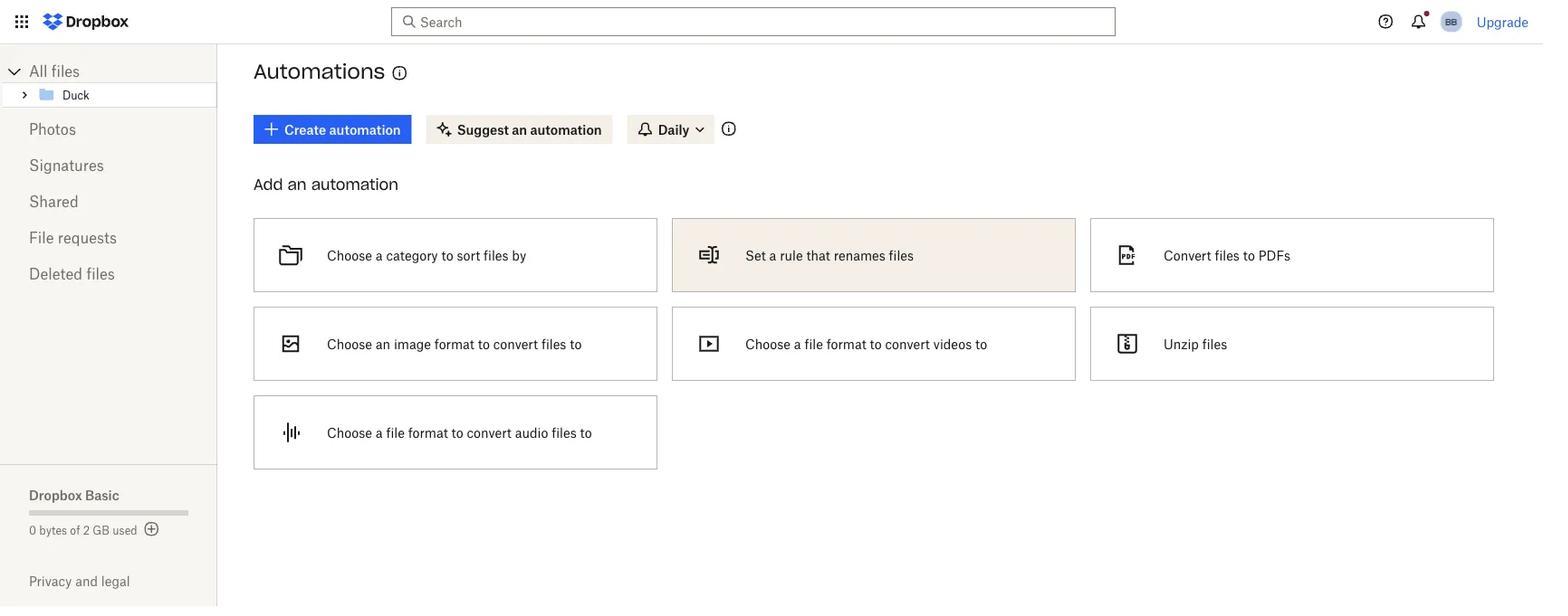 Task type: locate. For each thing, give the bounding box(es) containing it.
bytes
[[39, 524, 67, 537]]

add
[[254, 175, 283, 194]]

an right suggest
[[512, 122, 527, 137]]

an inside button
[[376, 336, 390, 352]]

convert
[[493, 336, 538, 352], [885, 336, 930, 352], [467, 425, 512, 441]]

a
[[376, 248, 383, 263], [769, 248, 776, 263], [794, 336, 801, 352], [376, 425, 383, 441]]

suggest an automation button
[[426, 115, 613, 144]]

an for suggest
[[512, 122, 527, 137]]

set a rule that renames files
[[745, 248, 914, 263]]

1 vertical spatial an
[[287, 175, 307, 194]]

unzip files
[[1164, 336, 1227, 352]]

file
[[804, 336, 823, 352], [386, 425, 405, 441]]

set
[[745, 248, 766, 263]]

automation down create automation
[[311, 175, 398, 194]]

automation right create
[[329, 122, 401, 137]]

choose inside button
[[327, 336, 372, 352]]

sort
[[457, 248, 480, 263]]

automation
[[329, 122, 401, 137], [530, 122, 602, 137], [311, 175, 398, 194]]

2 horizontal spatial an
[[512, 122, 527, 137]]

choose for choose a category to sort files by
[[327, 248, 372, 263]]

to
[[441, 248, 453, 263], [1243, 248, 1255, 263], [478, 336, 490, 352], [570, 336, 582, 352], [870, 336, 882, 352], [975, 336, 987, 352], [451, 425, 463, 441], [580, 425, 592, 441]]

signatures
[[29, 157, 104, 174]]

click to watch a demo video image
[[389, 62, 411, 84]]

get more space image
[[141, 519, 163, 541]]

privacy and legal
[[29, 574, 130, 590]]

rule
[[780, 248, 803, 263]]

a for choose a file format to convert audio files to
[[376, 425, 383, 441]]

deleted files link
[[29, 256, 188, 292]]

1 vertical spatial file
[[386, 425, 405, 441]]

used
[[113, 524, 137, 537]]

an inside button
[[512, 122, 527, 137]]

choose a file format to convert videos to
[[745, 336, 987, 352]]

create automation
[[284, 122, 401, 137]]

1 horizontal spatial file
[[804, 336, 823, 352]]

file requests
[[29, 229, 117, 247]]

duck link
[[37, 86, 214, 105]]

automation inside button
[[329, 122, 401, 137]]

0 horizontal spatial an
[[287, 175, 307, 194]]

2 vertical spatial an
[[376, 336, 390, 352]]

privacy and legal link
[[29, 574, 217, 590]]

files inside tree
[[51, 62, 80, 80]]

a for set a rule that renames files
[[769, 248, 776, 263]]

format down image
[[408, 425, 448, 441]]

choose a file format to convert audio files to
[[327, 425, 592, 441]]

all
[[29, 62, 47, 80]]

0 vertical spatial file
[[804, 336, 823, 352]]

automation for add an automation
[[311, 175, 398, 194]]

audio
[[515, 425, 548, 441]]

file down 'that'
[[804, 336, 823, 352]]

format down renames
[[826, 336, 866, 352]]

deleted
[[29, 265, 82, 283]]

1 horizontal spatial an
[[376, 336, 390, 352]]

files
[[51, 62, 80, 80], [484, 248, 508, 263], [889, 248, 914, 263], [1215, 248, 1240, 263], [86, 265, 115, 283], [541, 336, 566, 352], [1202, 336, 1227, 352], [552, 425, 577, 441]]

by
[[512, 248, 526, 263]]

gb
[[93, 524, 110, 537]]

choose a category to sort files by button
[[246, 211, 665, 300]]

an for choose
[[376, 336, 390, 352]]

suggest an automation
[[457, 122, 602, 137]]

choose
[[327, 248, 372, 263], [327, 336, 372, 352], [745, 336, 791, 352], [327, 425, 372, 441]]

automation right suggest
[[530, 122, 602, 137]]

0 vertical spatial an
[[512, 122, 527, 137]]

videos
[[933, 336, 972, 352]]

renames
[[834, 248, 885, 263]]

an
[[512, 122, 527, 137], [287, 175, 307, 194], [376, 336, 390, 352]]

an left image
[[376, 336, 390, 352]]

format
[[434, 336, 474, 352], [826, 336, 866, 352], [408, 425, 448, 441]]

daily
[[658, 122, 689, 137]]

shared link
[[29, 184, 188, 220]]

choose for choose a file format to convert audio files to
[[327, 425, 372, 441]]

deleted files
[[29, 265, 115, 283]]

file down image
[[386, 425, 405, 441]]

convert inside button
[[493, 336, 538, 352]]

automation inside button
[[530, 122, 602, 137]]

unzip files button
[[1083, 300, 1501, 388]]

format right image
[[434, 336, 474, 352]]

pdfs
[[1258, 248, 1290, 263]]

convert left audio
[[467, 425, 512, 441]]

convert down by
[[493, 336, 538, 352]]

choose a file format to convert videos to button
[[665, 300, 1083, 388]]

convert left videos
[[885, 336, 930, 352]]

an right add
[[287, 175, 307, 194]]

0 horizontal spatial file
[[386, 425, 405, 441]]

requests
[[58, 229, 117, 247]]

file
[[29, 229, 54, 247]]

that
[[806, 248, 830, 263]]

create automation button
[[254, 115, 412, 144]]

global header element
[[0, 0, 1543, 44]]

dropbox
[[29, 488, 82, 503]]

format inside button
[[434, 336, 474, 352]]

create
[[284, 122, 326, 137]]



Task type: describe. For each thing, give the bounding box(es) containing it.
category
[[386, 248, 438, 263]]

format for videos
[[826, 336, 866, 352]]

add an automation main content
[[246, 102, 1543, 608]]

automation for suggest an automation
[[530, 122, 602, 137]]

0
[[29, 524, 36, 537]]

and
[[75, 574, 98, 590]]

convert files to pdfs
[[1164, 248, 1290, 263]]

photos link
[[29, 111, 188, 148]]

files inside button
[[541, 336, 566, 352]]

format for audio
[[408, 425, 448, 441]]

image
[[394, 336, 431, 352]]

bb
[[1445, 16, 1457, 27]]

privacy
[[29, 574, 72, 590]]

convert for videos
[[885, 336, 930, 352]]

all files tree
[[3, 61, 217, 108]]

basic
[[85, 488, 119, 503]]

dropbox logo - go to the homepage image
[[36, 7, 135, 36]]

convert files to pdfs button
[[1083, 211, 1501, 300]]

file for choose a file format to convert videos to
[[804, 336, 823, 352]]

daily button
[[627, 115, 715, 144]]

choose for choose a file format to convert videos to
[[745, 336, 791, 352]]

choose for choose an image format to convert files to
[[327, 336, 372, 352]]

add an automation
[[254, 175, 398, 194]]

to inside 'button'
[[1243, 248, 1255, 263]]

a for choose a file format to convert videos to
[[794, 336, 801, 352]]

duck
[[62, 89, 89, 102]]

a for choose a category to sort files by
[[376, 248, 383, 263]]

set a rule that renames files button
[[665, 211, 1083, 300]]

photos
[[29, 120, 76, 138]]

signatures link
[[29, 148, 188, 184]]

convert for audio
[[467, 425, 512, 441]]

legal
[[101, 574, 130, 590]]

2
[[83, 524, 90, 537]]

an for add
[[287, 175, 307, 194]]

file requests link
[[29, 220, 188, 256]]

choose an image format to convert files to
[[327, 336, 582, 352]]

suggest
[[457, 122, 509, 137]]

choose an image format to convert files to button
[[246, 300, 665, 388]]

files inside 'button'
[[1215, 248, 1240, 263]]

file for choose a file format to convert audio files to
[[386, 425, 405, 441]]

Search text field
[[420, 12, 1082, 32]]

choose a category to sort files by
[[327, 248, 526, 263]]

format for files
[[434, 336, 474, 352]]

0 bytes of 2 gb used
[[29, 524, 137, 537]]

all files
[[29, 62, 80, 80]]

of
[[70, 524, 80, 537]]

shared
[[29, 193, 78, 211]]

all files link
[[29, 61, 217, 82]]

upgrade link
[[1477, 14, 1529, 29]]

convert for files
[[493, 336, 538, 352]]

unzip
[[1164, 336, 1199, 352]]

bb button
[[1437, 7, 1466, 36]]

choose a file format to convert audio files to button
[[246, 388, 665, 477]]

dropbox basic
[[29, 488, 119, 503]]

upgrade
[[1477, 14, 1529, 29]]

convert
[[1164, 248, 1211, 263]]

automations
[[254, 59, 385, 84]]



Task type: vqa. For each thing, say whether or not it's contained in the screenshot.
DIALOG
no



